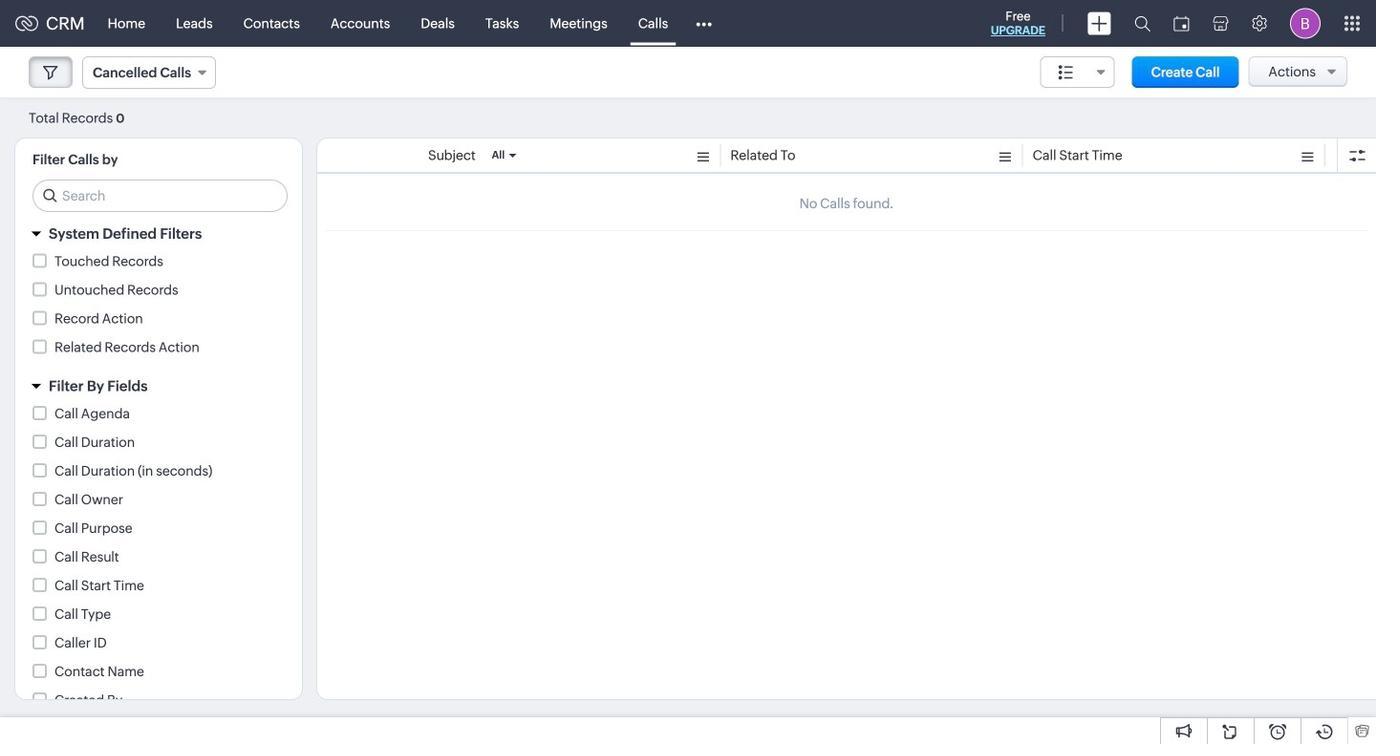 Task type: vqa. For each thing, say whether or not it's contained in the screenshot.
size 'image' on the right top of page
yes



Task type: locate. For each thing, give the bounding box(es) containing it.
search image
[[1135, 15, 1151, 32]]

None field
[[82, 56, 216, 89], [1041, 56, 1115, 88], [82, 56, 216, 89]]

profile image
[[1291, 8, 1321, 39]]

size image
[[1059, 64, 1074, 81]]



Task type: describe. For each thing, give the bounding box(es) containing it.
calendar image
[[1174, 16, 1190, 31]]

Other Modules field
[[684, 8, 725, 39]]

Search text field
[[33, 181, 287, 211]]

profile element
[[1279, 0, 1333, 46]]

none field size
[[1041, 56, 1115, 88]]

search element
[[1123, 0, 1162, 47]]

create menu element
[[1076, 0, 1123, 46]]

create menu image
[[1088, 12, 1112, 35]]

logo image
[[15, 16, 38, 31]]



